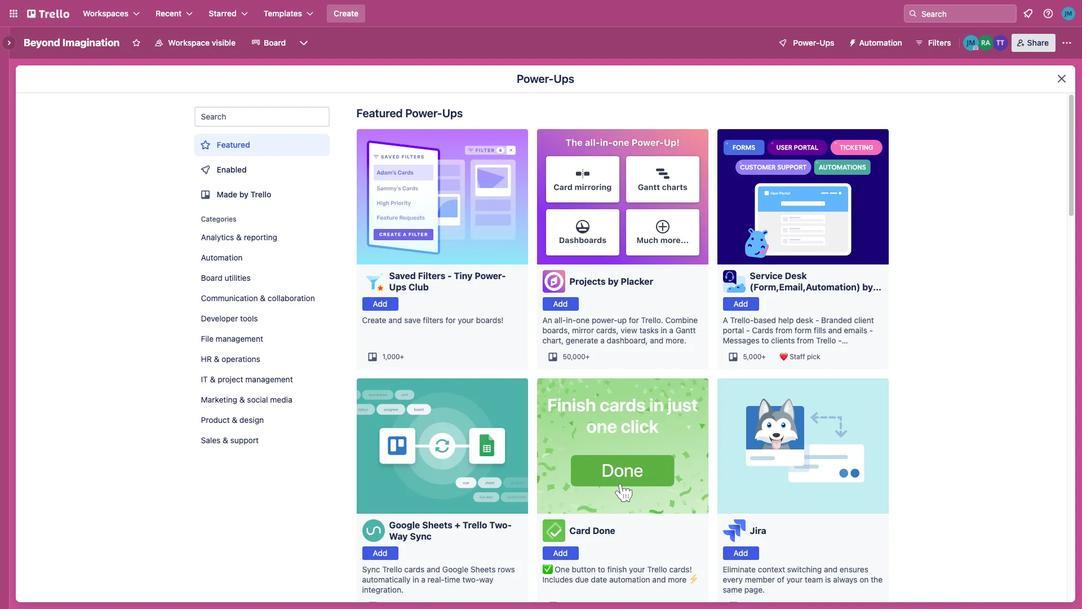 Task type: locate. For each thing, give the bounding box(es) containing it.
power-ups
[[794, 38, 835, 47], [517, 72, 575, 85]]

0 horizontal spatial featured
[[217, 140, 250, 149]]

add button up eliminate
[[723, 546, 759, 560]]

staff
[[790, 352, 806, 361]]

by inside made by trello link
[[240, 189, 249, 199]]

1 horizontal spatial filters
[[929, 38, 952, 47]]

ups inside button
[[820, 38, 835, 47]]

0 horizontal spatial by
[[240, 189, 249, 199]]

google up way
[[389, 520, 420, 530]]

cards
[[405, 564, 425, 574]]

& down the board utilities link
[[260, 293, 266, 303]]

⚡️
[[689, 575, 699, 584]]

by for projects
[[608, 276, 619, 286]]

utilities
[[225, 273, 251, 283]]

show menu image
[[1062, 37, 1073, 48]]

a
[[670, 325, 674, 335], [601, 336, 605, 345], [421, 575, 426, 584]]

sync up the automatically
[[362, 564, 380, 574]]

0 horizontal spatial filters
[[418, 271, 446, 281]]

& left social
[[240, 395, 245, 404]]

trello inside a trello-based help desk - branded client portal - cards from form fills and emails - messages to clients from trello - automations
[[817, 336, 837, 345]]

- up fills
[[816, 315, 820, 325]]

2 vertical spatial your
[[787, 575, 803, 584]]

add up eliminate
[[734, 548, 749, 558]]

boards,
[[543, 325, 570, 335]]

and up is
[[824, 564, 838, 574]]

0 vertical spatial jeremy miller (jeremymiller198) image
[[1062, 7, 1076, 20]]

0 horizontal spatial from
[[776, 325, 793, 335]]

trello inside '✅ one button to finish your trello cards! includes due date automation and more ⚡️'
[[648, 564, 668, 574]]

google sheets + trello two- way sync
[[389, 520, 512, 541]]

0 vertical spatial your
[[458, 315, 474, 325]]

made
[[217, 189, 237, 199]]

0 vertical spatial sync
[[410, 531, 432, 541]]

jeremy miller (jeremymiller198) image right 'open information menu' icon
[[1062, 7, 1076, 20]]

create for create and save filters for your boards!
[[362, 315, 387, 325]]

0 vertical spatial management
[[216, 334, 263, 343]]

hr
[[201, 354, 212, 364]]

social
[[247, 395, 268, 404]]

& for communication
[[260, 293, 266, 303]]

0 horizontal spatial your
[[458, 315, 474, 325]]

1 horizontal spatial sheets
[[471, 564, 496, 574]]

0 horizontal spatial google
[[389, 520, 420, 530]]

your inside '✅ one button to finish your trello cards! includes due date automation and more ⚡️'
[[629, 564, 645, 574]]

add up the automatically
[[373, 548, 388, 558]]

featured for featured power-ups
[[357, 107, 403, 120]]

more.
[[666, 336, 687, 345]]

boards!
[[476, 315, 504, 325]]

1 horizontal spatial from
[[797, 336, 814, 345]]

& inside "link"
[[214, 354, 220, 364]]

power-
[[592, 315, 618, 325]]

filters
[[929, 38, 952, 47], [418, 271, 446, 281]]

board link
[[245, 34, 293, 52]]

1 vertical spatial automation
[[201, 253, 243, 262]]

your up automation on the bottom of page
[[629, 564, 645, 574]]

board left customize views image
[[264, 38, 286, 47]]

for inside an all-in-one power-up for trello. combine boards, mirror cards, view tasks in a gantt chart, generate a dashboard, and more.
[[629, 315, 639, 325]]

1 horizontal spatial in
[[661, 325, 667, 335]]

and down tasks
[[650, 336, 664, 345]]

❤️ staff pick
[[780, 352, 821, 361]]

for right filters at the bottom of the page
[[446, 315, 456, 325]]

board utilities
[[201, 273, 251, 283]]

0 horizontal spatial create
[[334, 8, 359, 18]]

0 horizontal spatial to
[[598, 564, 605, 574]]

sync inside sync trello cards and google sheets rows automatically in a real-time two-way integration.
[[362, 564, 380, 574]]

add up trello-
[[734, 299, 749, 308]]

✅
[[543, 564, 553, 574]]

jeremy miller (jeremymiller198) image
[[1062, 7, 1076, 20], [964, 35, 979, 51]]

back to home image
[[27, 5, 69, 23]]

-
[[448, 271, 452, 281], [816, 315, 820, 325], [747, 325, 750, 335], [870, 325, 874, 335], [839, 336, 842, 345]]

filters up "club"
[[418, 271, 446, 281]]

way
[[479, 575, 494, 584]]

1 horizontal spatial by
[[608, 276, 619, 286]]

filters left this member is an admin of this board. 'image'
[[929, 38, 952, 47]]

hr & operations link
[[194, 350, 330, 368]]

board left utilities
[[201, 273, 223, 283]]

automation link
[[194, 249, 330, 267]]

0 vertical spatial featured
[[357, 107, 403, 120]]

1 vertical spatial management
[[246, 374, 293, 384]]

an
[[543, 315, 553, 325]]

add for google sheets + trello two- way sync
[[373, 548, 388, 558]]

1 horizontal spatial google
[[443, 564, 469, 574]]

0 horizontal spatial for
[[446, 315, 456, 325]]

1 horizontal spatial to
[[762, 336, 769, 345]]

customize views image
[[298, 37, 310, 48]]

jeremy miller (jeremymiller198) image left terry turtle (terryturtle) icon
[[964, 35, 979, 51]]

& right the sales
[[223, 435, 228, 445]]

a down cards,
[[601, 336, 605, 345]]

1 vertical spatial board
[[201, 273, 223, 283]]

automations
[[723, 346, 769, 355]]

1 vertical spatial create
[[362, 315, 387, 325]]

your for done
[[629, 564, 645, 574]]

1 vertical spatial your
[[629, 564, 645, 574]]

- left tiny
[[448, 271, 452, 281]]

google up time
[[443, 564, 469, 574]]

fills
[[814, 325, 827, 335]]

add button for projects by placker
[[543, 297, 579, 311]]

1 vertical spatial sheets
[[471, 564, 496, 574]]

way
[[389, 531, 408, 541]]

add for projects by placker
[[554, 299, 568, 308]]

add button for saved filters - tiny power- ups club
[[362, 297, 398, 311]]

0 vertical spatial in
[[661, 325, 667, 335]]

tiny
[[454, 271, 473, 281]]

your right of at the bottom
[[787, 575, 803, 584]]

automation left filters button
[[860, 38, 903, 47]]

0 vertical spatial create
[[334, 8, 359, 18]]

create inside button
[[334, 8, 359, 18]]

1 vertical spatial to
[[598, 564, 605, 574]]

in-
[[566, 315, 576, 325]]

in right tasks
[[661, 325, 667, 335]]

by left placker
[[608, 276, 619, 286]]

1 horizontal spatial power-ups
[[794, 38, 835, 47]]

0 vertical spatial board
[[264, 38, 286, 47]]

+ left two-
[[455, 520, 461, 530]]

2 horizontal spatial a
[[670, 325, 674, 335]]

view
[[621, 325, 638, 335]]

1 horizontal spatial featured
[[357, 107, 403, 120]]

0 horizontal spatial a
[[421, 575, 426, 584]]

trello inside sync trello cards and google sheets rows automatically in a real-time two-way integration.
[[382, 564, 402, 574]]

+ for 1,000 +
[[400, 352, 404, 361]]

an all-in-one power-up for trello. combine boards, mirror cards, view tasks in a gantt chart, generate a dashboard, and more.
[[543, 315, 698, 345]]

add button for jira
[[723, 546, 759, 560]]

in down cards
[[413, 575, 419, 584]]

by up the client
[[863, 282, 874, 292]]

& right hr
[[214, 354, 220, 364]]

0 horizontal spatial power-ups
[[517, 72, 575, 85]]

workspaces button
[[76, 5, 147, 23]]

hipporello
[[750, 293, 796, 303]]

0 horizontal spatial automation
[[201, 253, 243, 262]]

2 vertical spatial a
[[421, 575, 426, 584]]

+ down save
[[400, 352, 404, 361]]

power- inside saved filters - tiny power- ups club
[[475, 271, 506, 281]]

add up the all-
[[554, 299, 568, 308]]

management up operations
[[216, 334, 263, 343]]

and down branded
[[829, 325, 842, 335]]

+ down generate
[[586, 352, 590, 361]]

1 vertical spatial jeremy miller (jeremymiller198) image
[[964, 35, 979, 51]]

management down hr & operations "link"
[[246, 374, 293, 384]]

0 vertical spatial a
[[670, 325, 674, 335]]

Search text field
[[194, 107, 330, 127]]

sheets up cards
[[422, 520, 453, 530]]

add button down saved
[[362, 297, 398, 311]]

add button up the all-
[[543, 297, 579, 311]]

this member is an admin of this board. image
[[974, 46, 979, 51]]

0 horizontal spatial board
[[201, 273, 223, 283]]

by
[[240, 189, 249, 199], [608, 276, 619, 286], [863, 282, 874, 292]]

1 horizontal spatial for
[[629, 315, 639, 325]]

a trello-based help desk - branded client portal - cards from form fills and emails - messages to clients from trello - automations
[[723, 315, 874, 355]]

trello left cards!
[[648, 564, 668, 574]]

1 vertical spatial featured
[[217, 140, 250, 149]]

and inside '✅ one button to finish your trello cards! includes due date automation and more ⚡️'
[[653, 575, 666, 584]]

2 horizontal spatial your
[[787, 575, 803, 584]]

and left more
[[653, 575, 666, 584]]

sheets
[[422, 520, 453, 530], [471, 564, 496, 574]]

1 vertical spatial filters
[[418, 271, 446, 281]]

0 horizontal spatial sheets
[[422, 520, 453, 530]]

add for saved filters - tiny power- ups club
[[373, 299, 388, 308]]

made by trello link
[[194, 183, 330, 206]]

+
[[400, 352, 404, 361], [586, 352, 590, 361], [762, 352, 766, 361], [455, 520, 461, 530]]

for up view
[[629, 315, 639, 325]]

- down branded
[[839, 336, 842, 345]]

your inside eliminate context switching and ensures every member of your team is always on the same page.
[[787, 575, 803, 584]]

ups inside saved filters - tiny power- ups club
[[389, 282, 407, 292]]

from down form on the bottom
[[797, 336, 814, 345]]

board utilities link
[[194, 269, 330, 287]]

by right made
[[240, 189, 249, 199]]

includes
[[543, 575, 573, 584]]

1 vertical spatial google
[[443, 564, 469, 574]]

two-
[[463, 575, 480, 584]]

sync inside google sheets + trello two- way sync
[[410, 531, 432, 541]]

1 horizontal spatial create
[[362, 315, 387, 325]]

1 vertical spatial in
[[413, 575, 419, 584]]

a up "more." on the right bottom of the page
[[670, 325, 674, 335]]

& left design
[[232, 415, 238, 425]]

workspace visible
[[168, 38, 236, 47]]

to down cards
[[762, 336, 769, 345]]

add button
[[362, 297, 398, 311], [543, 297, 579, 311], [723, 297, 759, 311], [362, 546, 398, 560], [543, 546, 579, 560], [723, 546, 759, 560]]

1 horizontal spatial automation
[[860, 38, 903, 47]]

saved filters - tiny power- ups club
[[389, 271, 506, 292]]

developer tools
[[201, 314, 258, 323]]

and inside an all-in-one power-up for trello. combine boards, mirror cards, view tasks in a gantt chart, generate a dashboard, and more.
[[650, 336, 664, 345]]

dashboard,
[[607, 336, 648, 345]]

Search field
[[918, 5, 1017, 22]]

a left real-
[[421, 575, 426, 584]]

0 vertical spatial filters
[[929, 38, 952, 47]]

and up real-
[[427, 564, 440, 574]]

sheets inside sync trello cards and google sheets rows automatically in a real-time two-way integration.
[[471, 564, 496, 574]]

analytics
[[201, 232, 234, 242]]

+ for 5,000 +
[[762, 352, 766, 361]]

ups
[[820, 38, 835, 47], [554, 72, 575, 85], [443, 107, 463, 120], [389, 282, 407, 292]]

add button up trello-
[[723, 297, 759, 311]]

card done
[[570, 526, 616, 536]]

1 for from the left
[[446, 315, 456, 325]]

analytics & reporting
[[201, 232, 277, 242]]

desk
[[796, 315, 814, 325]]

0 vertical spatial from
[[776, 325, 793, 335]]

tasks
[[640, 325, 659, 335]]

team
[[805, 575, 823, 584]]

in
[[661, 325, 667, 335], [413, 575, 419, 584]]

filters
[[423, 315, 444, 325]]

from up the clients
[[776, 325, 793, 335]]

add button for card done
[[543, 546, 579, 560]]

media
[[270, 395, 292, 404]]

management inside the it & project management link
[[246, 374, 293, 384]]

0 horizontal spatial in
[[413, 575, 419, 584]]

jira
[[750, 526, 767, 536]]

0 horizontal spatial sync
[[362, 564, 380, 574]]

& for analytics
[[236, 232, 242, 242]]

& right analytics
[[236, 232, 242, 242]]

your left boards!
[[458, 315, 474, 325]]

& for hr
[[214, 354, 220, 364]]

0 vertical spatial sheets
[[422, 520, 453, 530]]

trello down fills
[[817, 336, 837, 345]]

0 notifications image
[[1022, 7, 1035, 20]]

add up the 'one'
[[554, 548, 568, 558]]

in inside an all-in-one power-up for trello. combine boards, mirror cards, view tasks in a gantt chart, generate a dashboard, and more.
[[661, 325, 667, 335]]

0 vertical spatial power-ups
[[794, 38, 835, 47]]

2 for from the left
[[629, 315, 639, 325]]

google
[[389, 520, 420, 530], [443, 564, 469, 574]]

in inside sync trello cards and google sheets rows automatically in a real-time two-way integration.
[[413, 575, 419, 584]]

0 vertical spatial automation
[[860, 38, 903, 47]]

from
[[776, 325, 793, 335], [797, 336, 814, 345]]

& for sales
[[223, 435, 228, 445]]

automation up "board utilities"
[[201, 253, 243, 262]]

date
[[591, 575, 607, 584]]

sync right way
[[410, 531, 432, 541]]

it & project management link
[[194, 370, 330, 389]]

filters inside filters button
[[929, 38, 952, 47]]

pick
[[807, 352, 821, 361]]

automatically
[[362, 575, 411, 584]]

1 horizontal spatial a
[[601, 336, 605, 345]]

up
[[618, 315, 627, 325]]

to up the date
[[598, 564, 605, 574]]

member
[[745, 575, 775, 584]]

0 vertical spatial to
[[762, 336, 769, 345]]

terry turtle (terryturtle) image
[[993, 35, 1009, 51]]

add button up the 'one'
[[543, 546, 579, 560]]

add for card done
[[554, 548, 568, 558]]

Board name text field
[[18, 34, 125, 52]]

sheets up way
[[471, 564, 496, 574]]

1 vertical spatial sync
[[362, 564, 380, 574]]

2 horizontal spatial by
[[863, 282, 874, 292]]

gantt
[[676, 325, 696, 335]]

0 vertical spatial google
[[389, 520, 420, 530]]

add up the 1,000
[[373, 299, 388, 308]]

communication
[[201, 293, 258, 303]]

trello up the automatically
[[382, 564, 402, 574]]

add button down way
[[362, 546, 398, 560]]

1 horizontal spatial sync
[[410, 531, 432, 541]]

1 horizontal spatial your
[[629, 564, 645, 574]]

every
[[723, 575, 743, 584]]

trello left two-
[[463, 520, 488, 530]]

all-
[[555, 315, 566, 325]]

save
[[404, 315, 421, 325]]

one
[[555, 564, 570, 574]]

create button
[[327, 5, 366, 23]]

1 horizontal spatial board
[[264, 38, 286, 47]]

to
[[762, 336, 769, 345], [598, 564, 605, 574]]

1 vertical spatial a
[[601, 336, 605, 345]]

& right it
[[210, 374, 216, 384]]

- down the client
[[870, 325, 874, 335]]

+ left ❤️
[[762, 352, 766, 361]]



Task type: describe. For each thing, give the bounding box(es) containing it.
of
[[778, 575, 785, 584]]

eliminate
[[723, 564, 756, 574]]

emails
[[844, 325, 868, 335]]

featured link
[[194, 134, 330, 156]]

integration.
[[362, 585, 404, 594]]

recent
[[156, 8, 182, 18]]

50,000 +
[[563, 352, 590, 361]]

open information menu image
[[1043, 8, 1055, 19]]

visible
[[212, 38, 236, 47]]

add for service desk (form,email,automation) by hipporello
[[734, 299, 749, 308]]

a
[[723, 315, 728, 325]]

sheets inside google sheets + trello two- way sync
[[422, 520, 453, 530]]

1,000
[[383, 352, 400, 361]]

ruby anderson (rubyanderson7) image
[[978, 35, 994, 51]]

club
[[409, 282, 429, 292]]

product
[[201, 415, 230, 425]]

developer tools link
[[194, 310, 330, 328]]

management inside file management "link"
[[216, 334, 263, 343]]

board for board
[[264, 38, 286, 47]]

star or unstar board image
[[132, 38, 141, 47]]

marketing & social media link
[[194, 391, 330, 409]]

templates button
[[257, 5, 320, 23]]

google inside google sheets + trello two- way sync
[[389, 520, 420, 530]]

cards
[[752, 325, 774, 335]]

add for jira
[[734, 548, 749, 558]]

and left save
[[389, 315, 402, 325]]

a inside sync trello cards and google sheets rows automatically in a real-time two-way integration.
[[421, 575, 426, 584]]

by inside service desk (form,email,automation) by hipporello
[[863, 282, 874, 292]]

& for marketing
[[240, 395, 245, 404]]

a favorite of a trello employee image
[[418, 599, 468, 609]]

finish
[[608, 564, 627, 574]]

sm image
[[844, 34, 860, 50]]

done
[[593, 526, 616, 536]]

+ for 50,000 +
[[586, 352, 590, 361]]

categories
[[201, 215, 237, 223]]

featured power-ups
[[357, 107, 463, 120]]

filters button
[[912, 34, 955, 52]]

projects by placker
[[570, 276, 654, 286]]

1 vertical spatial power-ups
[[517, 72, 575, 85]]

time
[[445, 575, 461, 584]]

clients
[[772, 336, 795, 345]]

marketing
[[201, 395, 237, 404]]

one
[[576, 315, 590, 325]]

starred
[[209, 8, 237, 18]]

file management
[[201, 334, 263, 343]]

filters inside saved filters - tiny power- ups club
[[418, 271, 446, 281]]

trello inside google sheets + trello two- way sync
[[463, 520, 488, 530]]

- down trello-
[[747, 325, 750, 335]]

+ inside google sheets + trello two- way sync
[[455, 520, 461, 530]]

based
[[754, 315, 776, 325]]

branded
[[822, 315, 852, 325]]

& for product
[[232, 415, 238, 425]]

it
[[201, 374, 208, 384]]

sales & support
[[201, 435, 259, 445]]

projects
[[570, 276, 606, 286]]

workspace visible button
[[148, 34, 243, 52]]

analytics & reporting link
[[194, 228, 330, 246]]

to inside '✅ one button to finish your trello cards! includes due date automation and more ⚡️'
[[598, 564, 605, 574]]

product & design link
[[194, 411, 330, 429]]

chart,
[[543, 336, 564, 345]]

card
[[570, 526, 591, 536]]

featured for featured
[[217, 140, 250, 149]]

two-
[[490, 520, 512, 530]]

sales & support link
[[194, 431, 330, 449]]

primary element
[[0, 0, 1083, 27]]

product & design
[[201, 415, 264, 425]]

imagination
[[62, 37, 120, 48]]

workspaces
[[83, 8, 129, 18]]

1 vertical spatial from
[[797, 336, 814, 345]]

create for create
[[334, 8, 359, 18]]

developer
[[201, 314, 238, 323]]

and inside a trello-based help desk - branded client portal - cards from form fills and emails - messages to clients from trello - automations
[[829, 325, 842, 335]]

automation button
[[844, 34, 909, 52]]

1 horizontal spatial jeremy miller (jeremymiller198) image
[[1062, 7, 1076, 20]]

share button
[[1012, 34, 1056, 52]]

messages
[[723, 336, 760, 345]]

and inside sync trello cards and google sheets rows automatically in a real-time two-way integration.
[[427, 564, 440, 574]]

your for filters
[[458, 315, 474, 325]]

service
[[750, 271, 783, 281]]

search image
[[909, 9, 918, 18]]

to inside a trello-based help desk - branded client portal - cards from form fills and emails - messages to clients from trello - automations
[[762, 336, 769, 345]]

ensures
[[840, 564, 869, 574]]

add button for google sheets + trello two- way sync
[[362, 546, 398, 560]]

power- inside button
[[794, 38, 820, 47]]

by for made
[[240, 189, 249, 199]]

0 horizontal spatial jeremy miller (jeremymiller198) image
[[964, 35, 979, 51]]

marketing & social media
[[201, 395, 292, 404]]

generate
[[566, 336, 599, 345]]

made by trello
[[217, 189, 271, 199]]

saved
[[389, 271, 416, 281]]

beyond
[[24, 37, 60, 48]]

& for it
[[210, 374, 216, 384]]

project
[[218, 374, 243, 384]]

combine
[[666, 315, 698, 325]]

share
[[1028, 38, 1049, 47]]

enabled link
[[194, 158, 330, 181]]

sync trello cards and google sheets rows automatically in a real-time two-way integration.
[[362, 564, 515, 594]]

mirror
[[572, 325, 594, 335]]

✅ one button to finish your trello cards! includes due date automation and more ⚡️
[[543, 564, 699, 584]]

enabled
[[217, 165, 247, 174]]

operations
[[222, 354, 260, 364]]

same
[[723, 585, 743, 594]]

support
[[230, 435, 259, 445]]

- inside saved filters - tiny power- ups club
[[448, 271, 452, 281]]

board for board utilities
[[201, 273, 223, 283]]

and inside eliminate context switching and ensures every member of your team is always on the same page.
[[824, 564, 838, 574]]

communication & collaboration link
[[194, 289, 330, 307]]

more
[[668, 575, 687, 584]]

power-ups inside button
[[794, 38, 835, 47]]

rows
[[498, 564, 515, 574]]

workspace
[[168, 38, 210, 47]]

page.
[[745, 585, 765, 594]]

automation inside button
[[860, 38, 903, 47]]

create and save filters for your boards!
[[362, 315, 504, 325]]

google inside sync trello cards and google sheets rows automatically in a real-time two-way integration.
[[443, 564, 469, 574]]

communication & collaboration
[[201, 293, 315, 303]]

add button for service desk (form,email,automation) by hipporello
[[723, 297, 759, 311]]

help
[[779, 315, 794, 325]]

trello down enabled link on the top left of the page
[[251, 189, 271, 199]]

automation inside "link"
[[201, 253, 243, 262]]

button
[[572, 564, 596, 574]]

5,000
[[744, 352, 762, 361]]



Task type: vqa. For each thing, say whether or not it's contained in the screenshot.
Add to card
no



